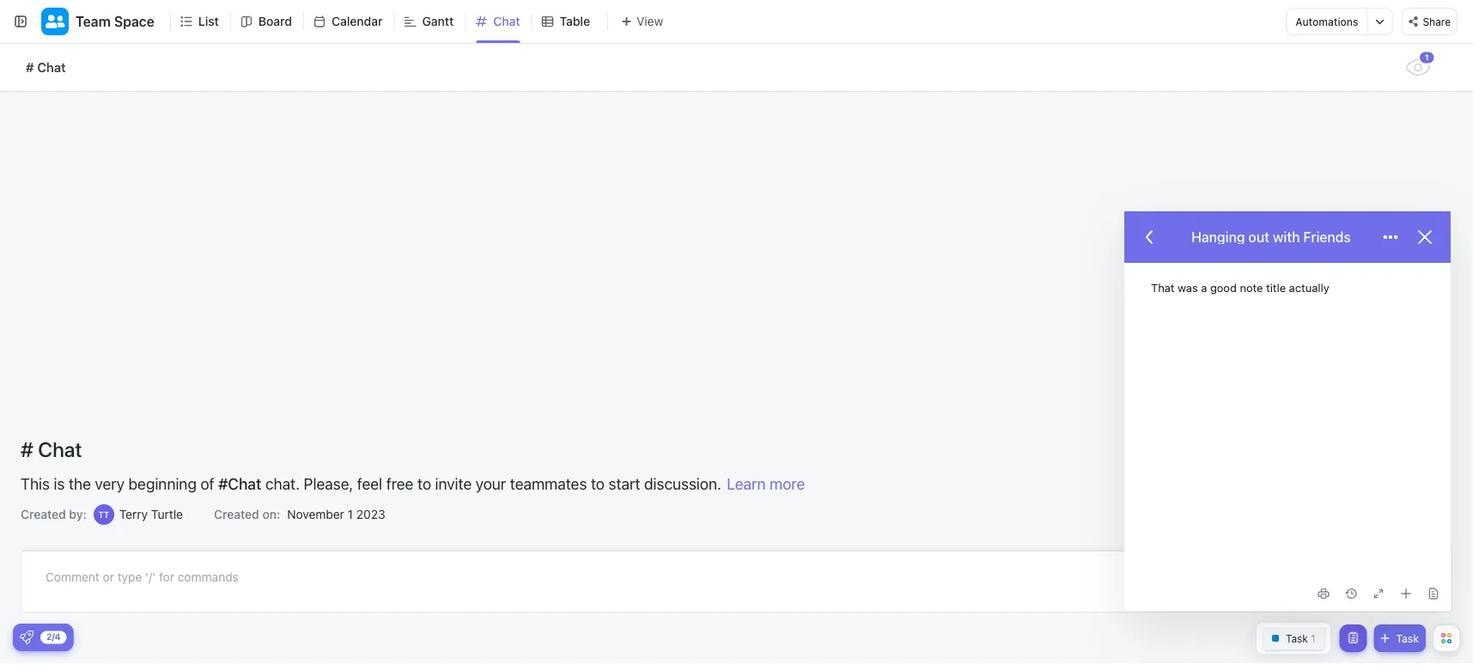 Task type: describe. For each thing, give the bounding box(es) containing it.
team
[[76, 13, 111, 30]]

2023
[[356, 507, 386, 522]]

free
[[386, 474, 414, 493]]

with
[[1274, 229, 1301, 245]]

user friends image
[[45, 14, 65, 29]]

gantt link
[[422, 0, 461, 43]]

a
[[1202, 281, 1208, 294]]

onboarding checklist button image
[[20, 631, 34, 645]]

november
[[287, 507, 344, 522]]

tt
[[98, 510, 109, 519]]

was
[[1178, 281, 1199, 294]]

feel
[[357, 474, 383, 493]]

2 vertical spatial chat
[[38, 437, 82, 461]]

beginning
[[128, 474, 197, 493]]

created by:
[[21, 507, 87, 522]]

created on: november 1 2023
[[214, 507, 386, 522]]

this is the very beginning of #chat chat. please, feel free to invite your teammates to start discussion. learn more
[[21, 474, 805, 493]]

title
[[1267, 281, 1287, 294]]

table
[[560, 14, 590, 28]]

please,
[[304, 474, 353, 493]]

learn
[[727, 474, 766, 493]]

table link
[[560, 0, 597, 43]]

is
[[54, 474, 65, 493]]

created for created on: november 1 2023
[[214, 507, 259, 522]]

calendar link
[[332, 0, 390, 43]]

1 vertical spatial #
[[21, 437, 34, 461]]

chat link
[[493, 0, 527, 43]]

actually
[[1290, 281, 1330, 294]]

learn more link
[[727, 474, 805, 493]]

terry turtle
[[119, 507, 183, 522]]

turtle
[[151, 507, 183, 522]]

1 inside dropdown button
[[1426, 53, 1430, 62]]

very
[[95, 474, 125, 493]]

gantt
[[422, 14, 454, 28]]

0 horizontal spatial 1
[[348, 507, 353, 522]]

1 vertical spatial chat
[[37, 60, 66, 75]]

calendar
[[332, 14, 383, 28]]

created for created by:
[[21, 507, 66, 522]]

teammates
[[510, 474, 587, 493]]

automations button
[[1288, 9, 1368, 34]]

of
[[201, 474, 214, 493]]

0 vertical spatial # chat
[[26, 60, 66, 75]]

start
[[609, 474, 641, 493]]



Task type: vqa. For each thing, say whether or not it's contained in the screenshot.
the top •
no



Task type: locate. For each thing, give the bounding box(es) containing it.
view button
[[608, 11, 669, 32]]

0 vertical spatial 1
[[1426, 53, 1430, 62]]

1 down share 'button'
[[1426, 53, 1430, 62]]

view
[[637, 14, 664, 28]]

onboarding checklist button element
[[20, 631, 34, 645]]

more
[[770, 474, 805, 493]]

space
[[114, 13, 155, 30]]

list link
[[198, 0, 226, 43]]

# chat
[[26, 60, 66, 75], [21, 437, 82, 461]]

board
[[259, 14, 292, 28]]

your
[[476, 474, 506, 493]]

to
[[418, 474, 431, 493], [591, 474, 605, 493]]

created down #chat
[[214, 507, 259, 522]]

1 to from the left
[[418, 474, 431, 493]]

1 horizontal spatial 1
[[1426, 53, 1430, 62]]

created down this
[[21, 507, 66, 522]]

chat right gantt 'link'
[[493, 14, 520, 28]]

on:
[[262, 507, 280, 522]]

1 vertical spatial # chat
[[21, 437, 82, 461]]

task
[[1397, 632, 1420, 645]]

1 vertical spatial 1
[[348, 507, 353, 522]]

hanging out with friends
[[1192, 229, 1352, 245]]

by:
[[69, 507, 87, 522]]

automations
[[1296, 15, 1359, 27]]

1
[[1426, 53, 1430, 62], [348, 507, 353, 522]]

created
[[21, 507, 66, 522], [214, 507, 259, 522]]

chat.
[[265, 474, 300, 493]]

chat
[[493, 14, 520, 28], [37, 60, 66, 75], [38, 437, 82, 461]]

hanging
[[1192, 229, 1246, 245]]

0 horizontal spatial created
[[21, 507, 66, 522]]

1 horizontal spatial created
[[214, 507, 259, 522]]

# chat down user friends 'image'
[[26, 60, 66, 75]]

that was a good note title actually
[[1152, 281, 1330, 294]]

invite
[[435, 474, 472, 493]]

this
[[21, 474, 50, 493]]

to right free
[[418, 474, 431, 493]]

1 created from the left
[[21, 507, 66, 522]]

friends
[[1304, 229, 1352, 245]]

1 horizontal spatial to
[[591, 474, 605, 493]]

team space
[[76, 13, 155, 30]]

share button
[[1402, 8, 1458, 35]]

discussion.
[[645, 474, 722, 493]]

chat down user friends 'image'
[[37, 60, 66, 75]]

out
[[1249, 229, 1270, 245]]

that
[[1152, 281, 1175, 294]]

list
[[198, 14, 219, 28]]

2 created from the left
[[214, 507, 259, 522]]

share
[[1423, 16, 1451, 28]]

# chat up the is
[[21, 437, 82, 461]]

2/4
[[46, 632, 61, 642]]

note
[[1240, 281, 1264, 294]]

#chat
[[218, 474, 262, 493]]

the
[[69, 474, 91, 493]]

2 to from the left
[[591, 474, 605, 493]]

terry
[[119, 507, 148, 522]]

good
[[1211, 281, 1237, 294]]

1 left 2023
[[348, 507, 353, 522]]

0 vertical spatial chat
[[493, 14, 520, 28]]

chat up the is
[[38, 437, 82, 461]]

0 horizontal spatial to
[[418, 474, 431, 493]]

team space button
[[69, 3, 155, 40]]

board link
[[259, 0, 299, 43]]

1 button
[[1406, 50, 1436, 76]]

#
[[26, 60, 34, 75], [21, 437, 34, 461]]

0 vertical spatial #
[[26, 60, 34, 75]]

to left start
[[591, 474, 605, 493]]



